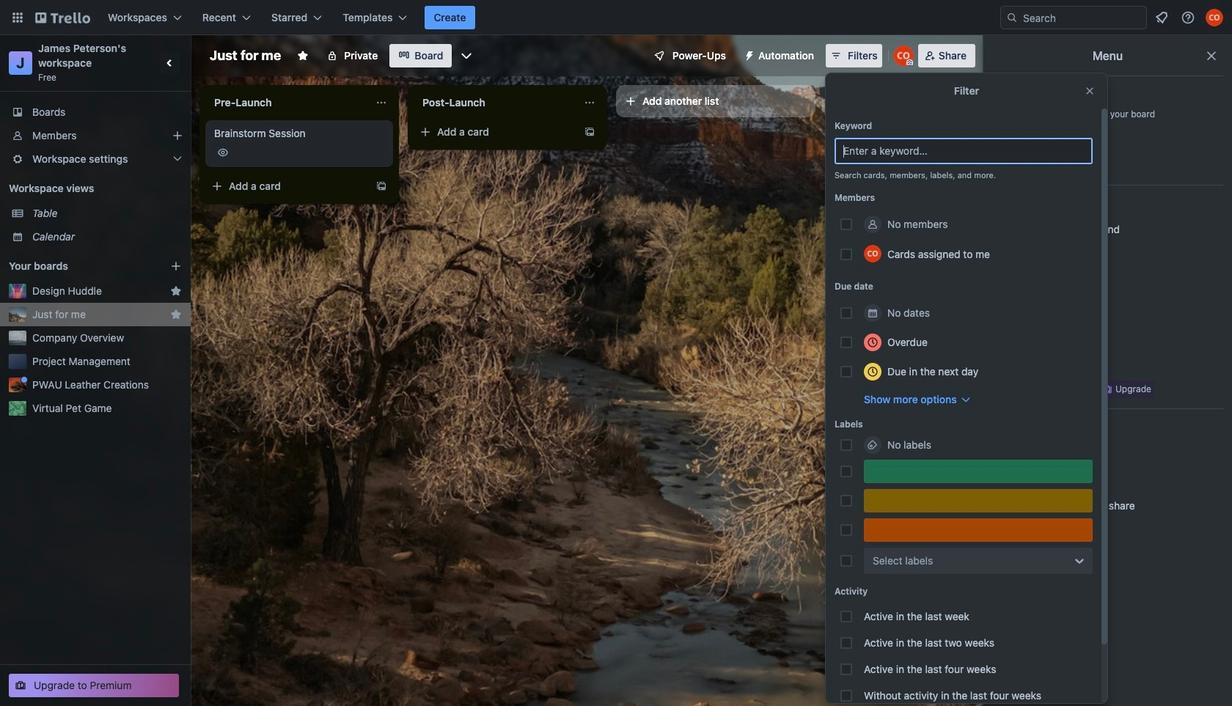 Task type: locate. For each thing, give the bounding box(es) containing it.
0 vertical spatial starred icon image
[[170, 285, 182, 297]]

1 horizontal spatial christina overa (christinaovera) image
[[1206, 9, 1224, 26]]

create from template… image
[[584, 126, 596, 138]]

add board image
[[170, 261, 182, 272]]

color: green, title: none element
[[864, 460, 1093, 484]]

sm image
[[738, 44, 759, 65], [1002, 134, 1016, 148], [1002, 160, 1016, 175], [1002, 473, 1016, 487], [1002, 499, 1016, 514], [1002, 525, 1016, 540]]

workspace navigation collapse icon image
[[160, 53, 181, 73]]

christina overa (christinaovera) image
[[1206, 9, 1224, 26], [864, 245, 882, 263]]

2 starred icon image from the top
[[170, 309, 182, 321]]

open information menu image
[[1181, 10, 1196, 25]]

primary element
[[0, 0, 1233, 35]]

your boards with 6 items element
[[9, 258, 148, 275]]

Board name text field
[[203, 44, 289, 68]]

back to home image
[[35, 6, 90, 29]]

0 horizontal spatial christina overa (christinaovera) image
[[864, 245, 882, 263]]

1 vertical spatial starred icon image
[[170, 309, 182, 321]]

starred icon image
[[170, 285, 182, 297], [170, 309, 182, 321]]

0 notifications image
[[1154, 9, 1171, 26]]

create from template… image
[[376, 181, 387, 192]]

christina overa (christinaovera) image
[[894, 45, 914, 66]]

color: yellow, title: none element
[[864, 489, 1093, 513]]

None text field
[[205, 91, 370, 114], [414, 91, 578, 114], [205, 91, 370, 114], [414, 91, 578, 114]]



Task type: describe. For each thing, give the bounding box(es) containing it.
1 vertical spatial christina overa (christinaovera) image
[[864, 245, 882, 263]]

0 vertical spatial christina overa (christinaovera) image
[[1206, 9, 1224, 26]]

customize views image
[[460, 48, 474, 63]]

sm image
[[1002, 446, 1016, 461]]

1 starred icon image from the top
[[170, 285, 182, 297]]

color: orange, title: none element
[[864, 519, 1093, 542]]

Search field
[[1019, 7, 1147, 28]]

search image
[[1007, 12, 1019, 23]]

this member is an admin of this board. image
[[907, 59, 913, 66]]

star or unstar board image
[[297, 50, 309, 62]]

close popover image
[[1085, 85, 1096, 97]]

Enter a keyword… text field
[[835, 138, 1093, 164]]



Task type: vqa. For each thing, say whether or not it's contained in the screenshot.
Christina Overa (christinaovera) icon to the bottom
yes



